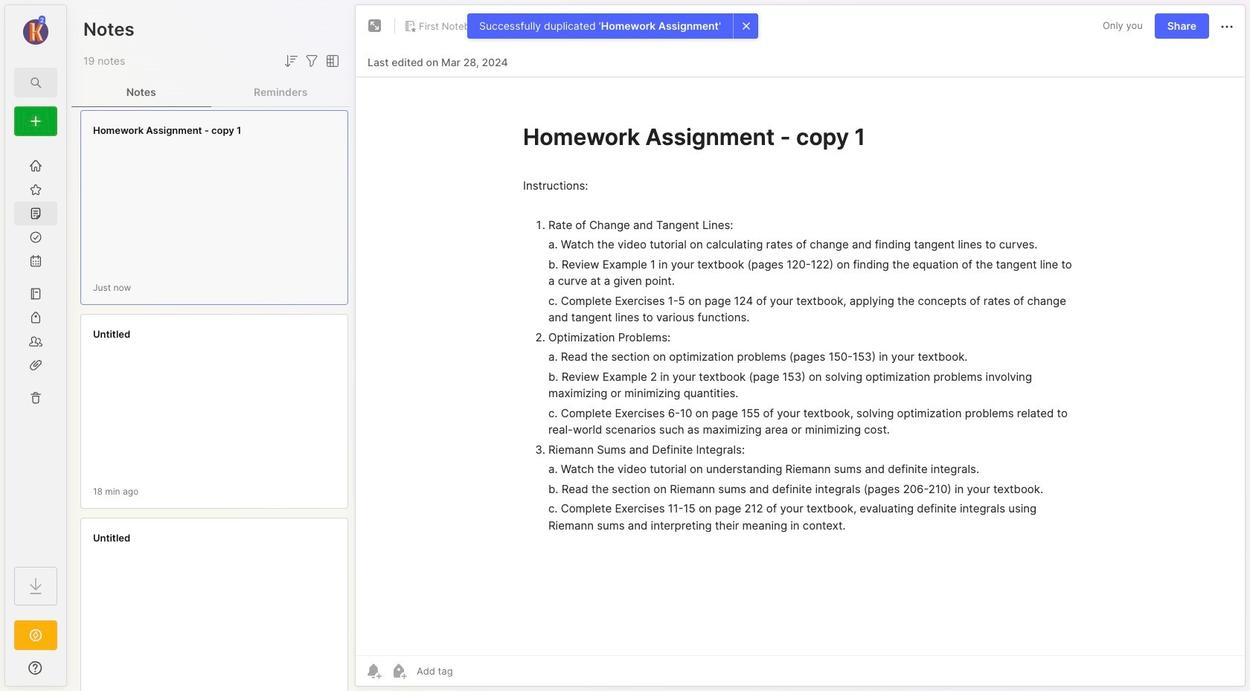 Task type: describe. For each thing, give the bounding box(es) containing it.
add filters image
[[303, 52, 321, 70]]

Note Editor text field
[[356, 77, 1245, 656]]

Add filters field
[[303, 52, 321, 70]]

More actions field
[[1218, 16, 1236, 36]]

upgrade image
[[27, 627, 45, 644]]

tree inside main element
[[5, 145, 66, 554]]

expand note image
[[366, 17, 384, 35]]

Add tag field
[[415, 664, 528, 678]]

more actions image
[[1218, 18, 1236, 36]]

click to expand image
[[65, 664, 76, 682]]



Task type: locate. For each thing, give the bounding box(es) containing it.
note window element
[[355, 4, 1246, 691]]

home image
[[28, 158, 43, 173]]

Sort options field
[[282, 52, 300, 70]]

tab list
[[71, 77, 350, 107]]

Account field
[[5, 14, 66, 47]]

WHAT'S NEW field
[[5, 656, 66, 680]]

add tag image
[[390, 662, 408, 680]]

main element
[[0, 0, 71, 691]]

tree
[[5, 145, 66, 554]]

View options field
[[321, 52, 342, 70]]

add a reminder image
[[365, 662, 382, 680]]

edit search image
[[27, 74, 45, 92]]



Task type: vqa. For each thing, say whether or not it's contained in the screenshot.
Change to the bottom
no



